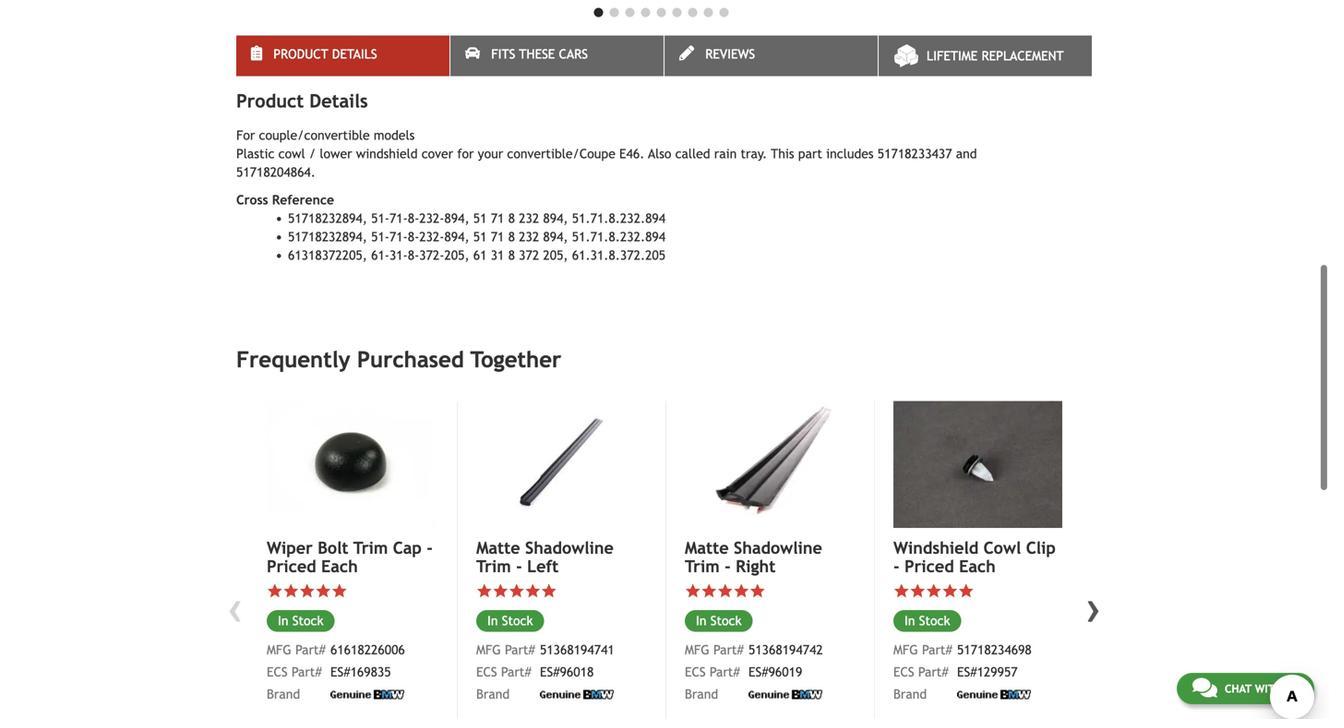 Task type: locate. For each thing, give the bounding box(es) containing it.
205, right 372
[[543, 248, 568, 263]]

mfg for windshield cowl clip - priced each
[[894, 643, 918, 658]]

51718204864.
[[236, 165, 316, 179]]

brand for matte shadowline trim - left
[[476, 687, 510, 702]]

priced left cowl
[[905, 557, 954, 576]]

mfg part# 51368194741 ecs part# es#96018 brand
[[476, 643, 615, 702]]

ecs left es#129957
[[894, 665, 915, 680]]

1 205, from the left
[[444, 248, 470, 263]]

3 star image from the left
[[493, 583, 509, 599]]

chat
[[1225, 682, 1252, 695]]

trim inside wiper bolt trim cap - priced each
[[353, 538, 388, 558]]

ecs for matte shadowline trim - left
[[476, 665, 497, 680]]

0 vertical spatial product
[[273, 46, 328, 61]]

product details inside product details link
[[273, 46, 377, 61]]

shadowline down matte shadowline trim - right image
[[734, 538, 823, 558]]

3 in from the left
[[696, 613, 707, 628]]

2 priced from the left
[[905, 557, 954, 576]]

7 star image from the left
[[685, 583, 701, 599]]

3 mfg from the left
[[685, 643, 710, 658]]

chat with us link
[[1177, 673, 1315, 704]]

1 vertical spatial 71
[[491, 229, 504, 244]]

mfg
[[267, 643, 292, 658], [476, 643, 501, 658], [685, 643, 710, 658], [894, 643, 918, 658]]

1 horizontal spatial each
[[959, 557, 996, 576]]

stock for wiper bolt trim cap - priced each
[[292, 613, 324, 628]]

wiper bolt trim cap - priced each image
[[267, 401, 437, 528]]

stock up mfg part# 51368194741 ecs part# es#96018 brand at the bottom left
[[502, 613, 533, 628]]

brand inside the mfg part# 51718234698 ecs part# es#129957 brand
[[894, 687, 927, 702]]

3 ecs from the left
[[685, 665, 706, 680]]

part#
[[295, 643, 326, 658], [505, 643, 535, 658], [714, 643, 744, 658], [922, 643, 953, 658], [292, 665, 322, 680], [501, 665, 532, 680], [710, 665, 740, 680], [919, 665, 949, 680]]

fits these cars link
[[451, 35, 664, 76]]

star image
[[283, 583, 299, 599], [299, 583, 315, 599], [315, 583, 331, 599], [476, 583, 493, 599], [509, 583, 525, 599], [525, 583, 541, 599], [685, 583, 701, 599], [701, 583, 717, 599], [734, 583, 750, 599], [750, 583, 766, 599], [958, 583, 975, 599]]

ecs inside the mfg part# 51368194742 ecs part# es#96019 brand
[[685, 665, 706, 680]]

part# left es#96019
[[710, 665, 740, 680]]

2 51 from the top
[[473, 229, 487, 244]]

2 71- from the top
[[390, 229, 408, 244]]

1 brand from the left
[[267, 687, 300, 702]]

1 each from the left
[[321, 557, 358, 576]]

matte shadowline trim - left image
[[476, 401, 645, 528]]

0 vertical spatial 8-
[[408, 211, 419, 226]]

shadowline
[[525, 538, 614, 558], [734, 538, 823, 558]]

in up the mfg part# 51718234698 ecs part# es#129957 brand
[[905, 613, 915, 628]]

with
[[1255, 682, 1283, 695]]

brand
[[267, 687, 300, 702], [476, 687, 510, 702], [685, 687, 718, 702], [894, 687, 927, 702]]

mfg left the 51368194741 at the left bottom of page
[[476, 643, 501, 658]]

lifetime
[[927, 48, 978, 63]]

1 horizontal spatial trim
[[476, 557, 511, 576]]

- for windshield cowl clip - priced each
[[894, 557, 900, 576]]

0 vertical spatial 8
[[508, 211, 515, 226]]

2 ecs from the left
[[476, 665, 497, 680]]

1 vertical spatial 51-
[[371, 229, 390, 244]]

›
[[1087, 583, 1101, 632]]

matte shadowline trim - right
[[685, 538, 823, 576]]

3 in stock from the left
[[696, 613, 742, 628]]

shadowline inside the matte shadowline trim - left
[[525, 538, 614, 558]]

stock up the mfg part# 51718234698 ecs part# es#129957 brand
[[919, 613, 951, 628]]

plastic
[[236, 146, 275, 161]]

in down wiper
[[278, 613, 289, 628]]

51718232894, down reference
[[288, 211, 367, 226]]

ecs inside the mfg part# 51718234698 ecs part# es#129957 brand
[[894, 665, 915, 680]]

2 stock from the left
[[502, 613, 533, 628]]

2 vertical spatial 8-
[[408, 248, 419, 263]]

product up couple/convertible
[[273, 46, 328, 61]]

matte left right
[[685, 538, 729, 558]]

ecs inside "mfg part# 61618226006 ecs part# es#169835 brand"
[[267, 665, 288, 680]]

mfg part# 51718234698 ecs part# es#129957 brand
[[894, 643, 1032, 702]]

matte for matte shadowline trim - right
[[685, 538, 729, 558]]

0 vertical spatial 51.71.8.232.894
[[572, 211, 666, 226]]

205, left 61
[[444, 248, 470, 263]]

ecs
[[267, 665, 288, 680], [476, 665, 497, 680], [685, 665, 706, 680], [894, 665, 915, 680]]

2 8- from the top
[[408, 229, 419, 244]]

- inside matte shadowline trim - right
[[725, 557, 731, 576]]

ecs left the es#169835
[[267, 665, 288, 680]]

0 vertical spatial product details
[[273, 46, 377, 61]]

0 vertical spatial 71-
[[390, 211, 408, 226]]

- inside wiper bolt trim cap - priced each
[[427, 538, 433, 558]]

stock for matte shadowline trim - right
[[711, 613, 742, 628]]

- inside the matte shadowline trim - left
[[516, 557, 522, 576]]

mfg for wiper bolt trim cap - priced each
[[267, 643, 292, 658]]

6 star image from the left
[[894, 583, 910, 599]]

0 horizontal spatial each
[[321, 557, 358, 576]]

part# left es#129957
[[919, 665, 949, 680]]

ecs for matte shadowline trim - right
[[685, 665, 706, 680]]

product details
[[273, 46, 377, 61], [236, 90, 368, 112]]

in stock up the mfg part# 51718234698 ecs part# es#129957 brand
[[905, 613, 951, 628]]

mfg inside mfg part# 51368194741 ecs part# es#96018 brand
[[476, 643, 501, 658]]

windshield
[[356, 146, 418, 161]]

wiper bolt trim cap - priced each
[[267, 538, 433, 576]]

right
[[736, 557, 776, 576]]

2 in from the left
[[487, 613, 498, 628]]

1 ecs from the left
[[267, 665, 288, 680]]

0 horizontal spatial priced
[[267, 557, 316, 576]]

1 51.71.8.232.894 from the top
[[572, 211, 666, 226]]

stock up "mfg part# 61618226006 ecs part# es#169835 brand"
[[292, 613, 324, 628]]

1 232 from the top
[[519, 211, 539, 226]]

1 matte from the left
[[476, 538, 520, 558]]

4 in stock from the left
[[905, 613, 951, 628]]

trim inside the matte shadowline trim - left
[[476, 557, 511, 576]]

genuine bmw image down es#96019
[[749, 690, 823, 699]]

1 vertical spatial 8-
[[408, 229, 419, 244]]

genuine bmw image
[[331, 690, 404, 699], [540, 690, 614, 699], [749, 690, 823, 699], [957, 690, 1031, 699]]

0 vertical spatial 51
[[473, 211, 487, 226]]

matte
[[476, 538, 520, 558], [685, 538, 729, 558]]

matte inside matte shadowline trim - right
[[685, 538, 729, 558]]

232-
[[419, 211, 444, 226], [419, 229, 444, 244]]

1 stock from the left
[[292, 613, 324, 628]]

894,
[[444, 211, 470, 226], [543, 211, 568, 226], [444, 229, 470, 244], [543, 229, 568, 244]]

1 in from the left
[[278, 613, 289, 628]]

1 shadowline from the left
[[525, 538, 614, 558]]

matte inside the matte shadowline trim - left
[[476, 538, 520, 558]]

31
[[491, 248, 504, 263]]

1 horizontal spatial shadowline
[[734, 538, 823, 558]]

1 vertical spatial 51.71.8.232.894
[[572, 229, 666, 244]]

trim left cap
[[353, 538, 388, 558]]

each left clip
[[959, 557, 996, 576]]

51368194742
[[749, 643, 823, 658]]

frequently purchased together
[[236, 347, 562, 372]]

in up mfg part# 51368194741 ecs part# es#96018 brand at the bottom left
[[487, 613, 498, 628]]

in
[[278, 613, 289, 628], [487, 613, 498, 628], [696, 613, 707, 628], [905, 613, 915, 628]]

brand inside mfg part# 51368194741 ecs part# es#96018 brand
[[476, 687, 510, 702]]

2 genuine bmw image from the left
[[540, 690, 614, 699]]

es#96018
[[540, 665, 594, 680]]

trim for matte shadowline trim - left
[[476, 557, 511, 576]]

4 brand from the left
[[894, 687, 927, 702]]

61618226006
[[331, 643, 405, 658]]

in for matte shadowline trim - left
[[487, 613, 498, 628]]

0 vertical spatial 51718232894,
[[288, 211, 367, 226]]

4 ecs from the left
[[894, 665, 915, 680]]

1 vertical spatial 232
[[519, 229, 539, 244]]

1 51718232894, from the top
[[288, 211, 367, 226]]

trim inside matte shadowline trim - right
[[685, 557, 720, 576]]

51.71.8.232.894
[[572, 211, 666, 226], [572, 229, 666, 244]]

3 stock from the left
[[711, 613, 742, 628]]

5 star image from the left
[[509, 583, 525, 599]]

star image
[[267, 583, 283, 599], [331, 583, 348, 599], [493, 583, 509, 599], [541, 583, 557, 599], [717, 583, 734, 599], [894, 583, 910, 599], [910, 583, 926, 599], [926, 583, 942, 599], [942, 583, 958, 599]]

2 horizontal spatial trim
[[685, 557, 720, 576]]

mfg left 51718234698
[[894, 643, 918, 658]]

- for matte shadowline trim - right
[[725, 557, 731, 576]]

1 8 from the top
[[508, 211, 515, 226]]

2 each from the left
[[959, 557, 996, 576]]

windshield cowl clip - priced each
[[894, 538, 1056, 576]]

for
[[236, 128, 255, 142]]

3 8 from the top
[[508, 248, 515, 263]]

51718232894,
[[288, 211, 367, 226], [288, 229, 367, 244]]

1 mfg from the left
[[267, 643, 292, 658]]

priced inside 'windshield cowl clip - priced each'
[[905, 557, 954, 576]]

4 genuine bmw image from the left
[[957, 690, 1031, 699]]

ecs inside mfg part# 51368194741 ecs part# es#96018 brand
[[476, 665, 497, 680]]

cap
[[393, 538, 422, 558]]

in stock up "mfg part# 61618226006 ecs part# es#169835 brand"
[[278, 613, 324, 628]]

mfg left 51368194742
[[685, 643, 710, 658]]

priced
[[267, 557, 316, 576], [905, 557, 954, 576]]

3 brand from the left
[[685, 687, 718, 702]]

in for matte shadowline trim - right
[[696, 613, 707, 628]]

2 mfg from the left
[[476, 643, 501, 658]]

ecs left es#96019
[[685, 665, 706, 680]]

51718232894, up 61318372205,
[[288, 229, 367, 244]]

product up for
[[236, 90, 304, 112]]

1 vertical spatial 51
[[473, 229, 487, 244]]

4 mfg from the left
[[894, 643, 918, 658]]

10 star image from the left
[[750, 583, 766, 599]]

priced left "bolt"
[[267, 557, 316, 576]]

trim left right
[[685, 557, 720, 576]]

part# left the es#169835
[[292, 665, 322, 680]]

1 horizontal spatial matte
[[685, 538, 729, 558]]

2 vertical spatial 8
[[508, 248, 515, 263]]

wiper
[[267, 538, 313, 558]]

205,
[[444, 248, 470, 263], [543, 248, 568, 263]]

1 71- from the top
[[390, 211, 408, 226]]

0 vertical spatial 232
[[519, 211, 539, 226]]

1 vertical spatial 232-
[[419, 229, 444, 244]]

0 vertical spatial 232-
[[419, 211, 444, 226]]

1 vertical spatial product details
[[236, 90, 368, 112]]

0 horizontal spatial trim
[[353, 538, 388, 558]]

matte left left
[[476, 538, 520, 558]]

0 horizontal spatial matte
[[476, 538, 520, 558]]

1 vertical spatial details
[[310, 90, 368, 112]]

1 vertical spatial 51718232894,
[[288, 229, 367, 244]]

1 genuine bmw image from the left
[[331, 690, 404, 699]]

71
[[491, 211, 504, 226], [491, 229, 504, 244]]

details up couple/convertible
[[310, 90, 368, 112]]

2 232 from the top
[[519, 229, 539, 244]]

together
[[471, 347, 562, 372]]

3 8- from the top
[[408, 248, 419, 263]]

2 star image from the left
[[331, 583, 348, 599]]

each
[[321, 557, 358, 576], [959, 557, 996, 576]]

reviews
[[706, 46, 755, 61]]

stock up the mfg part# 51368194742 ecs part# es#96019 brand
[[711, 613, 742, 628]]

2 star image from the left
[[299, 583, 315, 599]]

2 in stock from the left
[[487, 613, 533, 628]]

51-
[[371, 211, 390, 226], [371, 229, 390, 244]]

called
[[675, 146, 711, 161]]

51
[[473, 211, 487, 226], [473, 229, 487, 244]]

in stock up the mfg part# 51368194742 ecs part# es#96019 brand
[[696, 613, 742, 628]]

/
[[309, 146, 316, 161]]

shadowline for left
[[525, 538, 614, 558]]

1 horizontal spatial priced
[[905, 557, 954, 576]]

priced inside wiper bolt trim cap - priced each
[[267, 557, 316, 576]]

2 matte from the left
[[685, 538, 729, 558]]

in stock up mfg part# 51368194741 ecs part# es#96018 brand at the bottom left
[[487, 613, 533, 628]]

trim left left
[[476, 557, 511, 576]]

1 in stock from the left
[[278, 613, 324, 628]]

trim
[[353, 538, 388, 558], [476, 557, 511, 576], [685, 557, 720, 576]]

mfg for matte shadowline trim - right
[[685, 643, 710, 658]]

couple/convertible
[[259, 128, 370, 142]]

0 vertical spatial 71
[[491, 211, 504, 226]]

part# left the 51368194741 at the left bottom of page
[[505, 643, 535, 658]]

0 horizontal spatial shadowline
[[525, 538, 614, 558]]

mfg left 61618226006
[[267, 643, 292, 658]]

these
[[519, 46, 555, 61]]

your
[[478, 146, 503, 161]]

includes 51718233437 and
[[826, 146, 977, 161]]

convertible/coupe
[[507, 146, 616, 161]]

0 horizontal spatial 205,
[[444, 248, 470, 263]]

- inside 'windshield cowl clip - priced each'
[[894, 557, 900, 576]]

cowl
[[984, 538, 1021, 558]]

brand inside the mfg part# 51368194742 ecs part# es#96019 brand
[[685, 687, 718, 702]]

genuine bmw image down es#129957
[[957, 690, 1031, 699]]

232
[[519, 211, 539, 226], [519, 229, 539, 244]]

ecs left es#96018
[[476, 665, 497, 680]]

1 horizontal spatial 205,
[[543, 248, 568, 263]]

brand inside "mfg part# 61618226006 ecs part# es#169835 brand"
[[267, 687, 300, 702]]

trim for matte shadowline trim - right
[[685, 557, 720, 576]]

shadowline inside matte shadowline trim - right
[[734, 538, 823, 558]]

genuine bmw image down es#96018
[[540, 690, 614, 699]]

mfg part# 51368194742 ecs part# es#96019 brand
[[685, 643, 823, 702]]

details
[[332, 46, 377, 61], [310, 90, 368, 112]]

1 star image from the left
[[283, 583, 299, 599]]

mfg inside the mfg part# 51718234698 ecs part# es#129957 brand
[[894, 643, 918, 658]]

details up models
[[332, 46, 377, 61]]

1 vertical spatial 8
[[508, 229, 515, 244]]

71-
[[390, 211, 408, 226], [390, 229, 408, 244]]

part
[[798, 146, 823, 161]]

cross reference 51718232894, 51-71-8-232-894, 51 71 8 232 894, 51.71.8.232.894 51718232894, 51-71-8-232-894, 51 71 8 232 894, 51.71.8.232.894 61318372205, 61-31-8-372-205, 61 31 8 372 205, 61.31.8.372.205
[[236, 192, 666, 263]]

6 star image from the left
[[525, 583, 541, 599]]

4 in from the left
[[905, 613, 915, 628]]

1 priced from the left
[[267, 557, 316, 576]]

product
[[273, 46, 328, 61], [236, 90, 304, 112]]

1 vertical spatial 71-
[[390, 229, 408, 244]]

trim for wiper bolt trim cap - priced each
[[353, 538, 388, 558]]

2 brand from the left
[[476, 687, 510, 702]]

3 genuine bmw image from the left
[[749, 690, 823, 699]]

cars
[[559, 46, 588, 61]]

lower
[[320, 146, 352, 161]]

0 vertical spatial details
[[332, 46, 377, 61]]

each right wiper
[[321, 557, 358, 576]]

shadowline down matte shadowline trim - left image
[[525, 538, 614, 558]]

rain
[[714, 146, 737, 161]]

mfg inside "mfg part# 61618226006 ecs part# es#169835 brand"
[[267, 643, 292, 658]]

8-
[[408, 211, 419, 226], [408, 229, 419, 244], [408, 248, 419, 263]]

in up the mfg part# 51368194742 ecs part# es#96019 brand
[[696, 613, 707, 628]]

genuine bmw image down the es#169835
[[331, 690, 404, 699]]

4 stock from the left
[[919, 613, 951, 628]]

mfg inside the mfg part# 51368194742 ecs part# es#96019 brand
[[685, 643, 710, 658]]

0 vertical spatial 51-
[[371, 211, 390, 226]]

2 shadowline from the left
[[734, 538, 823, 558]]



Task type: describe. For each thing, give the bounding box(es) containing it.
61
[[473, 248, 487, 263]]

9 star image from the left
[[734, 583, 750, 599]]

each inside wiper bolt trim cap - priced each
[[321, 557, 358, 576]]

brand for windshield cowl clip - priced each
[[894, 687, 927, 702]]

product details link
[[236, 35, 450, 76]]

7 star image from the left
[[910, 583, 926, 599]]

genuine bmw image for -
[[331, 690, 404, 699]]

2 71 from the top
[[491, 229, 504, 244]]

in for windshield cowl clip - priced each
[[905, 613, 915, 628]]

windshield
[[894, 538, 979, 558]]

4 star image from the left
[[476, 583, 493, 599]]

61.31.8.372.205
[[572, 248, 666, 263]]

part# left 51718234698
[[922, 643, 953, 658]]

2 51- from the top
[[371, 229, 390, 244]]

tray.
[[741, 146, 767, 161]]

fits these cars
[[491, 46, 588, 61]]

us
[[1286, 682, 1299, 695]]

8 star image from the left
[[701, 583, 717, 599]]

51718234698
[[957, 643, 1032, 658]]

1 51- from the top
[[371, 211, 390, 226]]

also
[[648, 146, 672, 161]]

5 star image from the left
[[717, 583, 734, 599]]

61318372205,
[[288, 248, 367, 263]]

lifetime replacement link
[[879, 35, 1092, 76]]

ecs for windshield cowl clip - priced each
[[894, 665, 915, 680]]

part# left 61618226006
[[295, 643, 326, 658]]

for
[[457, 146, 474, 161]]

stock for matte shadowline trim - left
[[502, 613, 533, 628]]

in stock for matte shadowline trim - right
[[696, 613, 742, 628]]

372-
[[419, 248, 444, 263]]

windshield cowl clip - priced each image
[[894, 401, 1063, 528]]

2 232- from the top
[[419, 229, 444, 244]]

mfg part# 61618226006 ecs part# es#169835 brand
[[267, 643, 405, 702]]

in stock for matte shadowline trim - left
[[487, 613, 533, 628]]

es#169835
[[331, 665, 391, 680]]

matte shadowline trim - right link
[[685, 538, 854, 576]]

1 232- from the top
[[419, 211, 444, 226]]

matte shadowline trim - left
[[476, 538, 614, 576]]

2 8 from the top
[[508, 229, 515, 244]]

part# left 51368194742
[[714, 643, 744, 658]]

chat with us
[[1225, 682, 1299, 695]]

windshield cowl clip - priced each link
[[894, 538, 1063, 576]]

8 star image from the left
[[926, 583, 942, 599]]

each inside 'windshield cowl clip - priced each'
[[959, 557, 996, 576]]

1 8- from the top
[[408, 211, 419, 226]]

shadowline for right
[[734, 538, 823, 558]]

cover
[[422, 146, 453, 161]]

› link
[[1080, 583, 1108, 632]]

wiper bolt trim cap - priced each link
[[267, 538, 437, 576]]

3 star image from the left
[[315, 583, 331, 599]]

es#96019
[[749, 665, 803, 680]]

2 51718232894, from the top
[[288, 229, 367, 244]]

genuine bmw image for priced
[[957, 690, 1031, 699]]

stock for windshield cowl clip - priced each
[[919, 613, 951, 628]]

part# left es#96018
[[501, 665, 532, 680]]

in stock for wiper bolt trim cap - priced each
[[278, 613, 324, 628]]

1 71 from the top
[[491, 211, 504, 226]]

comments image
[[1193, 677, 1218, 699]]

11 star image from the left
[[958, 583, 975, 599]]

ecs for wiper bolt trim cap - priced each
[[267, 665, 288, 680]]

in for wiper bolt trim cap - priced each
[[278, 613, 289, 628]]

models
[[374, 128, 415, 142]]

frequently
[[236, 347, 350, 372]]

9 star image from the left
[[942, 583, 958, 599]]

mfg for matte shadowline trim - left
[[476, 643, 501, 658]]

fits
[[491, 46, 516, 61]]

in stock for windshield cowl clip - priced each
[[905, 613, 951, 628]]

cross
[[236, 192, 268, 207]]

brand for matte shadowline trim - right
[[685, 687, 718, 702]]

left
[[527, 557, 559, 576]]

es#129957
[[957, 665, 1018, 680]]

61-
[[371, 248, 390, 263]]

lifetime replacement
[[927, 48, 1064, 63]]

51368194741
[[540, 643, 615, 658]]

e46.
[[620, 146, 645, 161]]

1 star image from the left
[[267, 583, 283, 599]]

matte for matte shadowline trim - left
[[476, 538, 520, 558]]

matte shadowline trim - right image
[[685, 401, 854, 528]]

clip
[[1026, 538, 1056, 558]]

cowl
[[279, 146, 305, 161]]

2 51.71.8.232.894 from the top
[[572, 229, 666, 244]]

- for matte shadowline trim - left
[[516, 557, 522, 576]]

purchased
[[357, 347, 464, 372]]

2 205, from the left
[[543, 248, 568, 263]]

372
[[519, 248, 539, 263]]

bolt
[[318, 538, 349, 558]]

brand for wiper bolt trim cap - priced each
[[267, 687, 300, 702]]

4 star image from the left
[[541, 583, 557, 599]]

reviews link
[[665, 35, 878, 76]]

matte shadowline trim - left link
[[476, 538, 645, 576]]

31-
[[390, 248, 408, 263]]

this
[[771, 146, 795, 161]]

replacement
[[982, 48, 1064, 63]]

genuine bmw image for left
[[540, 690, 614, 699]]

1 vertical spatial product
[[236, 90, 304, 112]]

for couple/convertible models plastic cowl / lower windshield cover for your convertible/coupe e46. also called rain tray. this part includes 51718233437 and 51718204864.
[[236, 128, 981, 179]]

1 51 from the top
[[473, 211, 487, 226]]

reference
[[272, 192, 334, 207]]

genuine bmw image for right
[[749, 690, 823, 699]]



Task type: vqa. For each thing, say whether or not it's contained in the screenshot.


